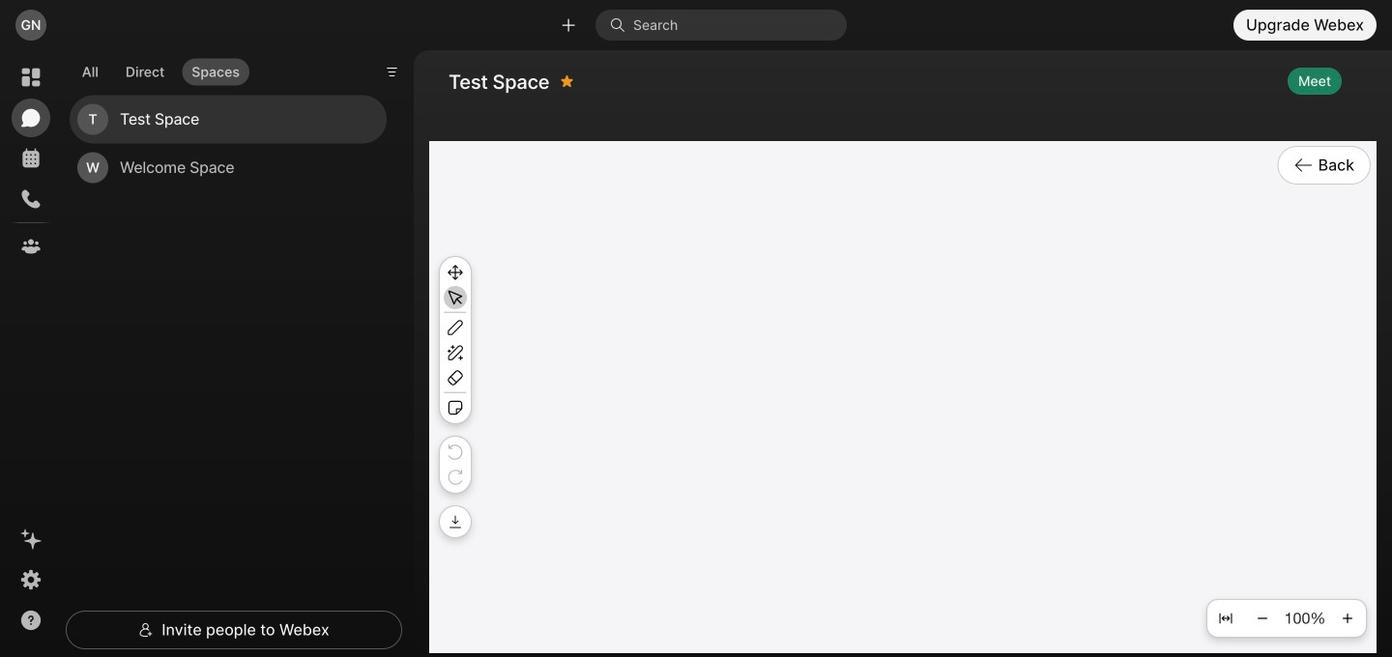 Task type: describe. For each thing, give the bounding box(es) containing it.
test space list item
[[70, 95, 387, 144]]

webex tab list
[[12, 58, 50, 266]]

welcome space list item
[[70, 144, 387, 192]]



Task type: vqa. For each thing, say whether or not it's contained in the screenshot.
General tab
no



Task type: locate. For each thing, give the bounding box(es) containing it.
navigation
[[0, 50, 62, 657]]

tab list
[[68, 47, 254, 91]]



